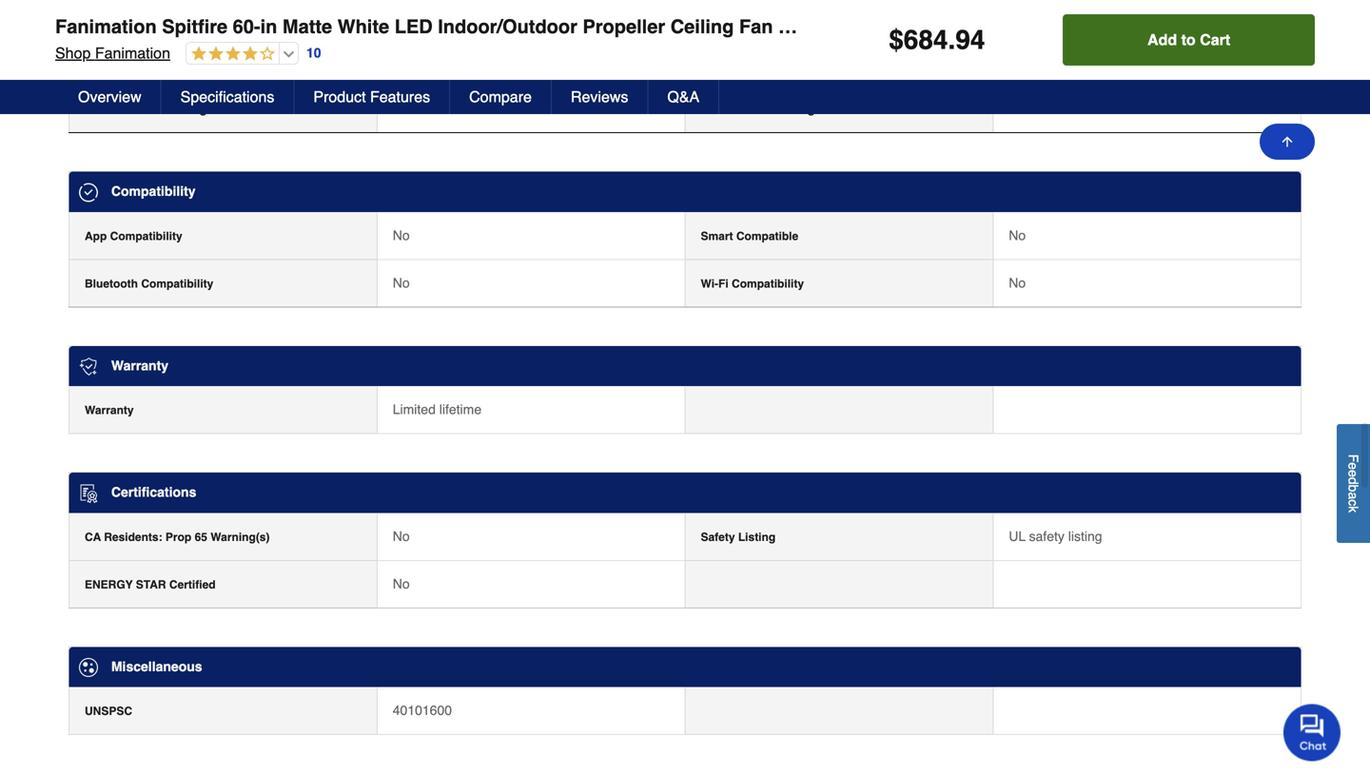 Task type: locate. For each thing, give the bounding box(es) containing it.
kit
[[116, 8, 131, 21]]

e up b
[[1346, 470, 1362, 478]]

2 e from the top
[[1346, 470, 1362, 478]]

bulb
[[141, 103, 166, 116]]

fanimation
[[55, 16, 157, 38], [95, 44, 170, 62]]

with for integrated
[[739, 8, 762, 21]]

q&a button
[[649, 80, 720, 114]]

works right q&a
[[701, 103, 736, 116]]

(3-
[[949, 16, 972, 38]]

led
[[395, 16, 433, 38]]

product features
[[314, 88, 430, 106]]

smart
[[701, 230, 733, 243]]

cart
[[1200, 31, 1231, 49]]

compare
[[469, 88, 532, 106]]

smartthings
[[765, 8, 835, 21]]

with
[[739, 8, 762, 21], [779, 16, 817, 38], [739, 103, 762, 116]]

e up d
[[1346, 463, 1362, 470]]

1 works from the top
[[701, 8, 736, 21]]

reviews
[[571, 88, 629, 106]]

with right 'ceiling'
[[739, 8, 762, 21]]

e
[[1346, 463, 1362, 470], [1346, 470, 1362, 478]]

exclusive
[[126, 55, 179, 68]]

compatibility up app compatibility
[[111, 184, 196, 199]]

warranty
[[111, 358, 169, 373], [85, 404, 134, 417]]

1 vertical spatial works
[[701, 103, 736, 116]]

limited lifetime
[[393, 402, 482, 417]]

overview
[[78, 88, 142, 106]]

integrated
[[393, 6, 453, 21]]

add to cart button
[[1063, 14, 1315, 66]]

$ 684 . 94
[[889, 25, 985, 55]]

0 horizontal spatial light
[[85, 8, 113, 21]]

fi
[[719, 277, 729, 291]]

$
[[889, 25, 904, 55]]

warranty down the bluetooth compatibility
[[111, 358, 169, 373]]

1 vertical spatial warranty
[[85, 404, 134, 417]]

add to cart
[[1148, 31, 1231, 49]]

warranty up certifications
[[85, 404, 134, 417]]

compatibility
[[111, 184, 196, 199], [110, 230, 182, 243], [141, 277, 214, 291], [732, 277, 804, 291]]

with for 18
[[739, 103, 762, 116]]

ca
[[85, 531, 101, 544]]

lifetime
[[440, 402, 482, 417]]

compatible
[[737, 230, 799, 243]]

shop
[[55, 44, 91, 62]]

matte
[[283, 16, 332, 38]]

energy
[[85, 579, 133, 592]]

chat invite button image
[[1284, 704, 1342, 762]]

.
[[948, 25, 956, 55]]

no
[[1009, 101, 1026, 116], [393, 228, 410, 243], [1009, 228, 1026, 243], [393, 275, 410, 291], [1009, 275, 1026, 291], [393, 529, 410, 544], [393, 577, 410, 592]]

remote
[[874, 16, 944, 38]]

94
[[956, 25, 985, 55]]

google
[[785, 103, 825, 116]]

features
[[370, 88, 430, 106]]

ul
[[1009, 529, 1026, 544]]

0 vertical spatial warranty
[[111, 358, 169, 373]]

light left kit
[[85, 8, 113, 21]]

lowe's
[[85, 55, 123, 68]]

product
[[314, 88, 366, 106]]

fanimation down kit
[[95, 44, 170, 62]]

b
[[1346, 485, 1362, 492]]

1 vertical spatial fanimation
[[95, 44, 170, 62]]

light left $ in the right top of the page
[[822, 16, 868, 38]]

app
[[85, 230, 107, 243]]

0 vertical spatial works
[[701, 8, 736, 21]]

lowe's exclusive
[[85, 55, 179, 68]]

energy star certified
[[85, 579, 216, 592]]

works left fan
[[701, 8, 736, 21]]

the
[[765, 103, 782, 116]]

compatibility right "fi"
[[732, 277, 804, 291]]

2 works from the top
[[701, 103, 736, 116]]

d
[[1346, 478, 1362, 485]]

684
[[904, 25, 948, 55]]

works for 18
[[701, 103, 736, 116]]

ceiling
[[671, 16, 734, 38]]

product features button
[[294, 80, 450, 114]]

c
[[1346, 500, 1362, 506]]

with left the the
[[739, 103, 762, 116]]

fanimation up shop fanimation
[[55, 16, 157, 38]]

wattage
[[169, 103, 213, 116]]

with right fan
[[779, 16, 817, 38]]



Task type: vqa. For each thing, say whether or not it's contained in the screenshot.
VIEW A LIST OF LOWE'S INSTALLER LICENSE AND CERTIFICATION NUMBERS BY STATE.
no



Task type: describe. For each thing, give the bounding box(es) containing it.
fan
[[739, 16, 773, 38]]

f e e d b a c k button
[[1337, 424, 1371, 543]]

ul safety listing
[[1009, 529, 1103, 544]]

to
[[1182, 31, 1196, 49]]

40101600
[[393, 703, 452, 719]]

prop
[[166, 531, 192, 544]]

k
[[1346, 506, 1362, 513]]

light kit type
[[85, 8, 160, 21]]

specifications
[[181, 88, 274, 106]]

indoor/outdoor
[[438, 16, 578, 38]]

works for integrated
[[701, 8, 736, 21]]

certifications
[[111, 485, 196, 500]]

compatibility down app compatibility
[[141, 277, 214, 291]]

certified
[[169, 579, 216, 592]]

propeller
[[583, 16, 665, 38]]

safety
[[1029, 529, 1065, 544]]

compare button
[[450, 80, 552, 114]]

star
[[136, 579, 166, 592]]

maximum bulb wattage
[[85, 103, 213, 116]]

app compatibility
[[85, 230, 182, 243]]

maximum
[[85, 103, 137, 116]]

safety
[[701, 531, 735, 544]]

bluetooth
[[85, 277, 138, 291]]

18
[[393, 101, 408, 116]]

1 e from the top
[[1346, 463, 1362, 470]]

limited
[[393, 402, 436, 417]]

fanimation spitfire 60-in matte white led indoor/outdoor propeller ceiling fan with light remote (3-blade)
[[55, 16, 1030, 38]]

0 vertical spatial fanimation
[[55, 16, 157, 38]]

10
[[306, 45, 321, 61]]

q&a
[[668, 88, 700, 106]]

compatibility up the bluetooth compatibility
[[110, 230, 182, 243]]

wi-
[[701, 277, 719, 291]]

add
[[1148, 31, 1178, 49]]

3.8 stars image
[[187, 46, 275, 63]]

1 horizontal spatial light
[[822, 16, 868, 38]]

arrow up image
[[1280, 134, 1295, 149]]

overview button
[[59, 80, 161, 114]]

bluetooth compatibility
[[85, 277, 214, 291]]

safety listing
[[701, 531, 776, 544]]

in
[[260, 16, 277, 38]]

f e e d b a c k
[[1346, 455, 1362, 513]]

listing
[[738, 531, 776, 544]]

smart compatible
[[701, 230, 799, 243]]

works with the google assistant
[[701, 103, 879, 116]]

f
[[1346, 455, 1362, 463]]

listing
[[1069, 529, 1103, 544]]

shop fanimation
[[55, 44, 170, 62]]

60-
[[233, 16, 260, 38]]

ca residents: prop 65 warning(s)
[[85, 531, 270, 544]]

works with smartthings
[[701, 8, 835, 21]]

65
[[195, 531, 207, 544]]

assistant
[[827, 103, 879, 116]]

warning(s)
[[211, 531, 270, 544]]

white
[[338, 16, 389, 38]]

residents:
[[104, 531, 162, 544]]

specifications button
[[161, 80, 294, 114]]

type
[[134, 8, 160, 21]]

unspsc
[[85, 705, 132, 719]]

miscellaneous
[[111, 659, 202, 675]]

a
[[1346, 492, 1362, 500]]

wi-fi compatibility
[[701, 277, 804, 291]]

reviews button
[[552, 80, 649, 114]]

blade)
[[972, 16, 1030, 38]]

spitfire
[[162, 16, 228, 38]]



